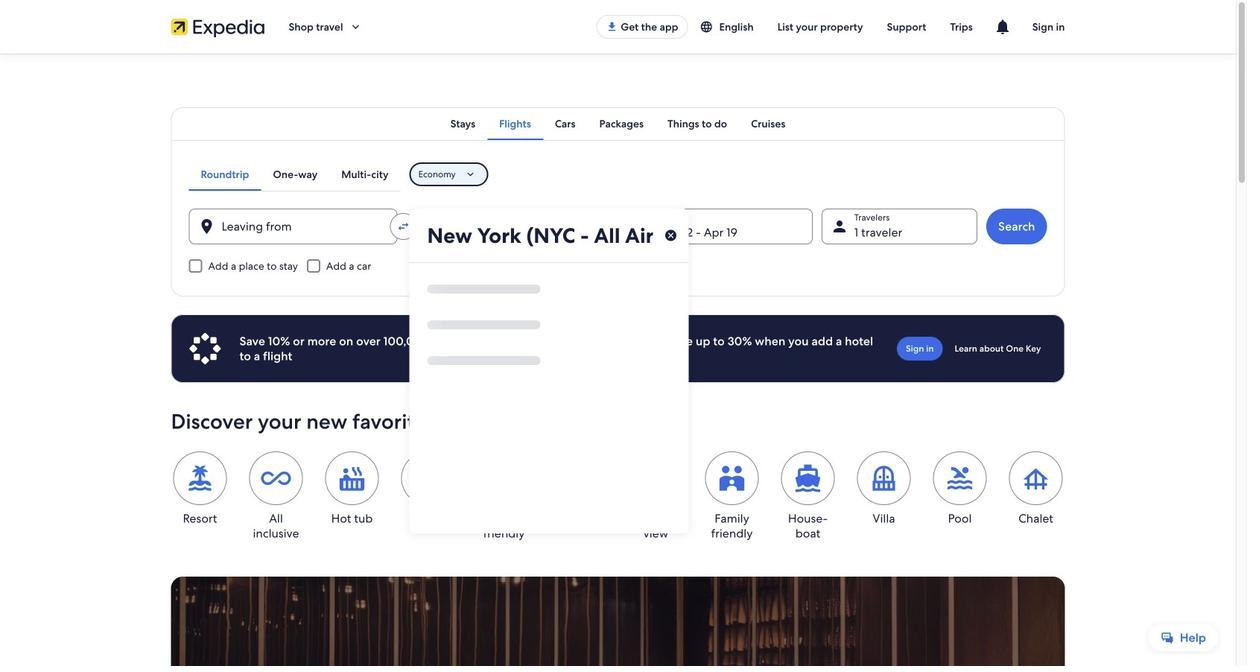 Task type: describe. For each thing, give the bounding box(es) containing it.
Going to text field
[[410, 209, 689, 262]]

1 vertical spatial tab list
[[189, 158, 401, 191]]

trailing image
[[349, 20, 363, 34]]

swap origin and destination values image
[[397, 220, 410, 233]]

expedia logo image
[[171, 16, 265, 37]]

0 vertical spatial tab list
[[171, 107, 1066, 140]]



Task type: locate. For each thing, give the bounding box(es) containing it.
tab list
[[171, 107, 1066, 140], [189, 158, 401, 191]]

communication center icon image
[[994, 18, 1012, 36]]

small image
[[700, 20, 720, 34]]

main content
[[0, 54, 1237, 666]]

download the app button image
[[606, 21, 618, 33]]

clear going to image
[[665, 229, 678, 242]]



Task type: vqa. For each thing, say whether or not it's contained in the screenshot.
Swap origin and destination values icon
yes



